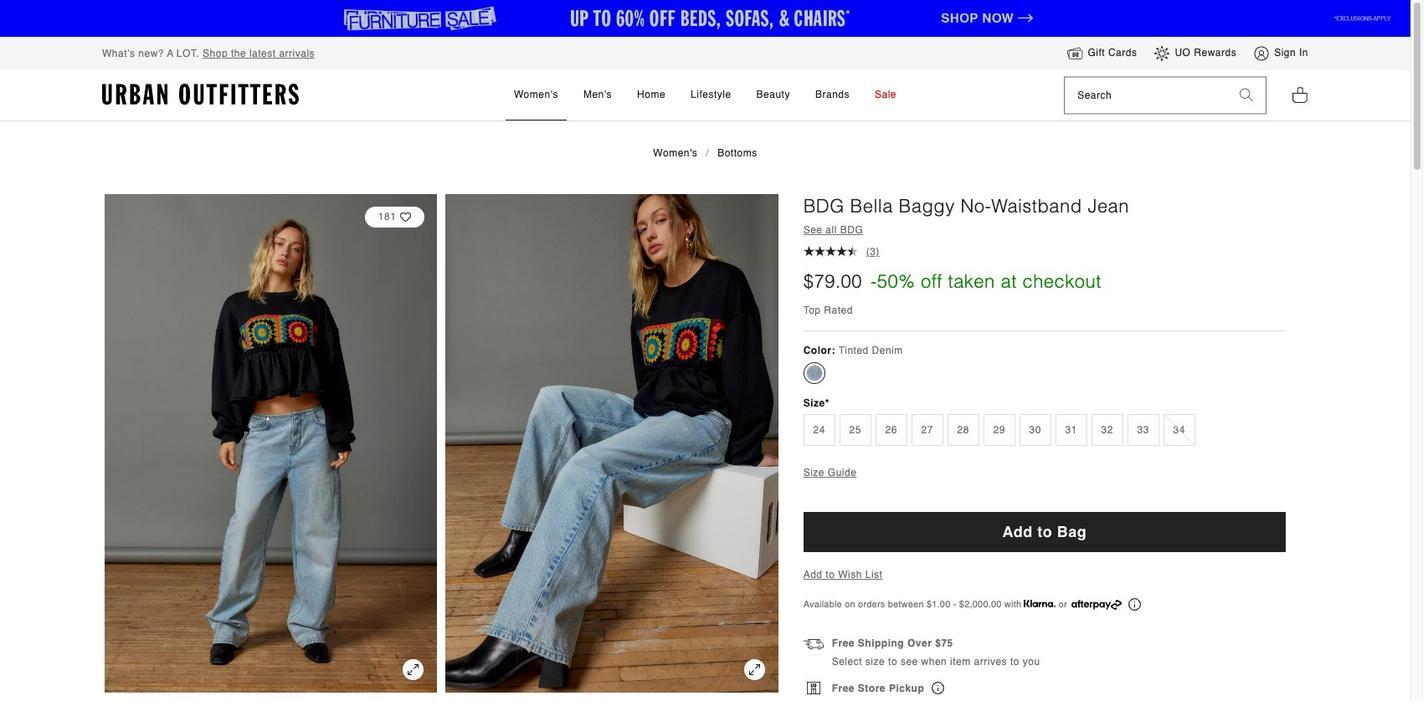 Task type: describe. For each thing, give the bounding box(es) containing it.
over
[[907, 638, 932, 650]]

waistband
[[991, 196, 1082, 217]]

you
[[1023, 656, 1040, 668]]

size guide
[[803, 468, 857, 479]]

baggy
[[899, 196, 955, 217]]

to left 'wish'
[[826, 569, 835, 581]]

181
[[378, 211, 396, 223]]

available on orders between $1.00 - $2,000.00 with
[[803, 599, 1024, 610]]

rated
[[824, 305, 853, 316]]

size for size
[[803, 397, 825, 409]]

shop
[[203, 48, 228, 59]]

tinted denim image
[[806, 365, 823, 381]]

on
[[845, 599, 855, 610]]

$79.00
[[803, 271, 862, 292]]

tinted
[[839, 345, 869, 357]]

no-
[[961, 196, 991, 217]]

gift
[[1088, 47, 1105, 59]]

27
[[921, 425, 933, 437]]

to left see
[[888, 656, 897, 668]]

sign
[[1274, 47, 1296, 59]]

beauty link
[[748, 70, 799, 120]]

Search text field
[[1065, 77, 1227, 113]]

1 horizontal spatial -
[[953, 599, 957, 610]]

lifestyle
[[691, 89, 731, 100]]

guide
[[828, 468, 857, 479]]

uo rewards link
[[1154, 45, 1237, 62]]

bottoms
[[718, 147, 757, 159]]

size for size guide
[[803, 468, 825, 479]]

see
[[901, 656, 918, 668]]

store pickup image
[[932, 682, 944, 695]]

28
[[957, 425, 969, 437]]

main navigation element
[[363, 70, 1047, 120]]

34
[[1173, 425, 1185, 437]]

to left you
[[1010, 656, 1020, 668]]

wish
[[838, 569, 862, 581]]

list
[[865, 569, 883, 581]]

bottoms link
[[718, 147, 757, 159]]

my shopping bag image
[[1292, 85, 1308, 104]]

brands link
[[807, 70, 858, 120]]

original price: $79.00 element
[[803, 270, 862, 296]]

or button
[[1024, 597, 1141, 612]]

when
[[921, 656, 947, 668]]

cards
[[1108, 47, 1137, 59]]

33
[[1137, 425, 1149, 437]]

bdg bella baggy no-waistband jean image
[[105, 194, 437, 693]]

store
[[858, 683, 886, 695]]

1 vertical spatial bdg
[[840, 225, 863, 236]]

top rated
[[803, 305, 853, 316]]

women's for men's
[[514, 89, 558, 100]]

25
[[849, 425, 861, 437]]

lifestyle link
[[682, 70, 740, 120]]

24
[[813, 425, 825, 437]]

shop the latest arrivals link
[[203, 48, 315, 59]]

women's for bottoms
[[653, 147, 698, 159]]

denim
[[872, 345, 903, 357]]

2 star rating image from the left
[[825, 246, 836, 257]]

free shipping over $75 select size to see when item arrives to you
[[832, 638, 1040, 668]]

the
[[231, 48, 246, 59]]

lot.
[[177, 48, 199, 59]]

arrivals
[[279, 48, 315, 59]]

add to bag button
[[803, 513, 1286, 552]]

arrives
[[974, 656, 1007, 668]]

add for add to bag
[[1002, 524, 1033, 541]]

search image
[[1240, 89, 1253, 102]]

taken
[[948, 271, 995, 292]]

home
[[637, 89, 666, 100]]

what's new? a lot. shop the latest arrivals
[[102, 48, 315, 59]]

jean
[[1088, 196, 1129, 217]]

home link
[[629, 70, 674, 120]]

pickup
[[889, 683, 924, 695]]

$1.00
[[927, 599, 951, 610]]

men's link
[[575, 70, 620, 120]]



Task type: locate. For each thing, give the bounding box(es) containing it.
checkout
[[1023, 271, 1102, 292]]

brands
[[815, 89, 850, 100]]

women's link for men's
[[506, 70, 567, 120]]

select
[[832, 656, 862, 668]]

add to wish list
[[803, 569, 883, 581]]

0 vertical spatial women's
[[514, 89, 558, 100]]

add to wish list button
[[803, 569, 883, 581]]

4.7 stars element
[[803, 246, 858, 257]]

1 vertical spatial -
[[953, 599, 957, 610]]

to inside button
[[1038, 524, 1053, 541]]

sign in
[[1274, 47, 1308, 59]]

1 star rating image from the left
[[803, 246, 814, 257]]

0 vertical spatial women's link
[[506, 70, 567, 120]]

see all bdg link
[[803, 225, 863, 236]]

0 vertical spatial bdg
[[803, 196, 845, 217]]

gift cards link
[[1067, 45, 1137, 62]]

$2,000.00
[[959, 599, 1002, 610]]

sale
[[875, 89, 897, 100]]

free inside free shipping over $75 select size to see when item arrives to you
[[832, 638, 855, 650]]

0 vertical spatial -
[[871, 271, 877, 292]]

0 horizontal spatial star rating image
[[814, 246, 825, 257]]

32
[[1101, 425, 1113, 437]]

free up select
[[832, 638, 855, 650]]

star rating image
[[814, 246, 825, 257], [847, 246, 858, 257]]

star rating image down see
[[803, 246, 814, 257]]

latest
[[249, 48, 276, 59]]

to left bag
[[1038, 524, 1053, 541]]

bag
[[1057, 524, 1087, 541]]

star rating image down see all bdg link
[[836, 246, 847, 257]]

off
[[921, 271, 943, 292]]

add for add to wish list
[[803, 569, 823, 581]]

0 horizontal spatial women's link
[[506, 70, 567, 120]]

1 horizontal spatial women's link
[[653, 147, 698, 159]]

add to bag
[[1002, 524, 1087, 541]]

2 star rating image from the left
[[847, 246, 858, 257]]

women's link for bottoms
[[653, 147, 698, 159]]

or
[[1059, 599, 1067, 610]]

size
[[803, 397, 825, 409], [803, 468, 825, 479]]

star rating image down all
[[825, 246, 836, 257]]

1 vertical spatial add
[[803, 569, 823, 581]]

add up available
[[803, 569, 823, 581]]

sale link
[[866, 70, 905, 120]]

1 free from the top
[[832, 638, 855, 650]]

all
[[826, 225, 837, 236]]

item
[[950, 656, 971, 668]]

uo
[[1175, 47, 1191, 59]]

1 horizontal spatial add
[[1002, 524, 1033, 541]]

bdg up all
[[803, 196, 845, 217]]

free
[[832, 638, 855, 650], [832, 683, 855, 695]]

gift cards
[[1088, 47, 1137, 59]]

50%
[[877, 271, 915, 292]]

bdg
[[803, 196, 845, 217], [840, 225, 863, 236]]

klarna image
[[1024, 601, 1056, 608]]

0 vertical spatial add
[[1002, 524, 1033, 541]]

women's link
[[506, 70, 567, 120], [653, 147, 698, 159]]

size left guide
[[803, 468, 825, 479]]

star rating image down see
[[814, 246, 825, 257]]

- right $1.00
[[953, 599, 957, 610]]

free for free store pickup
[[832, 683, 855, 695]]

1 size from the top
[[803, 397, 825, 409]]

afterpay image
[[1072, 600, 1122, 610]]

to
[[1038, 524, 1053, 541], [826, 569, 835, 581], [888, 656, 897, 668], [1010, 656, 1020, 668]]

sign in button
[[1253, 45, 1308, 62]]

0 horizontal spatial women's
[[514, 89, 558, 100]]

with
[[1004, 599, 1022, 610]]

1 vertical spatial free
[[832, 683, 855, 695]]

bdg bella baggy no-waistband jean #1 image
[[446, 194, 778, 693]]

store pickup image
[[807, 682, 820, 695], [807, 682, 820, 695]]

1 horizontal spatial women's
[[653, 147, 698, 159]]

size guide button
[[803, 468, 857, 479]]

women's inside main navigation element
[[514, 89, 558, 100]]

- right $79.00
[[871, 271, 877, 292]]

26
[[885, 425, 897, 437]]

add left bag
[[1002, 524, 1033, 541]]

new?
[[138, 48, 164, 59]]

size
[[866, 656, 885, 668]]

urban outfitters image
[[102, 83, 299, 106]]

a
[[167, 48, 174, 59]]

free down select
[[832, 683, 855, 695]]

color: tinted denim
[[803, 345, 903, 357]]

shipping
[[858, 638, 904, 650]]

1 horizontal spatial star rating image
[[847, 246, 858, 257]]

1 vertical spatial women's
[[653, 147, 698, 159]]

top
[[803, 305, 821, 316]]

0 vertical spatial size
[[803, 397, 825, 409]]

1 vertical spatial women's link
[[653, 147, 698, 159]]

$79.00 -50% off taken at checkout
[[803, 271, 1102, 292]]

color:
[[803, 345, 835, 357]]

bella
[[850, 196, 893, 217]]

-
[[871, 271, 877, 292], [953, 599, 957, 610]]

free store pickup
[[832, 683, 928, 695]]

zoom in image
[[403, 659, 424, 680]]

men's
[[583, 89, 612, 100]]

2 size from the top
[[803, 468, 825, 479]]

bdg bella baggy no-waistband jean see all bdg
[[803, 196, 1129, 236]]

size up 24
[[803, 397, 825, 409]]

rewards
[[1194, 47, 1237, 59]]

shipping options image
[[803, 637, 824, 657]]

star rating image down see all bdg link
[[847, 246, 858, 257]]

0 horizontal spatial add
[[803, 569, 823, 581]]

$75
[[935, 638, 953, 650]]

3 star rating image from the left
[[836, 246, 847, 257]]

see
[[803, 225, 823, 236]]

orders
[[858, 599, 885, 610]]

181 button
[[365, 198, 425, 236]]

in
[[1299, 47, 1308, 59]]

between
[[888, 599, 924, 610]]

what's
[[102, 48, 135, 59]]

1 vertical spatial size
[[803, 468, 825, 479]]

women's link left men's link
[[506, 70, 567, 120]]

uo rewards
[[1175, 47, 1237, 59]]

free for free shipping over $75 select size to see when item arrives to you
[[832, 638, 855, 650]]

women's link left bottoms on the right top of page
[[653, 147, 698, 159]]

beauty
[[756, 89, 790, 100]]

29
[[993, 425, 1005, 437]]

30
[[1029, 425, 1041, 437]]

0 vertical spatial free
[[832, 638, 855, 650]]

0 horizontal spatial -
[[871, 271, 877, 292]]

add inside button
[[1002, 524, 1033, 541]]

None search field
[[1065, 77, 1227, 113]]

zoom in image
[[744, 659, 765, 680]]

31
[[1065, 425, 1077, 437]]

1 star rating image from the left
[[814, 246, 825, 257]]

women's left bottoms on the right top of page
[[653, 147, 698, 159]]

star rating image
[[803, 246, 814, 257], [825, 246, 836, 257], [836, 246, 847, 257]]

add
[[1002, 524, 1033, 541], [803, 569, 823, 581]]

bdg right all
[[840, 225, 863, 236]]

2 free from the top
[[832, 683, 855, 695]]

at
[[1001, 271, 1017, 292]]

women's left men's
[[514, 89, 558, 100]]

women's
[[514, 89, 558, 100], [653, 147, 698, 159]]



Task type: vqa. For each thing, say whether or not it's contained in the screenshot.
item
yes



